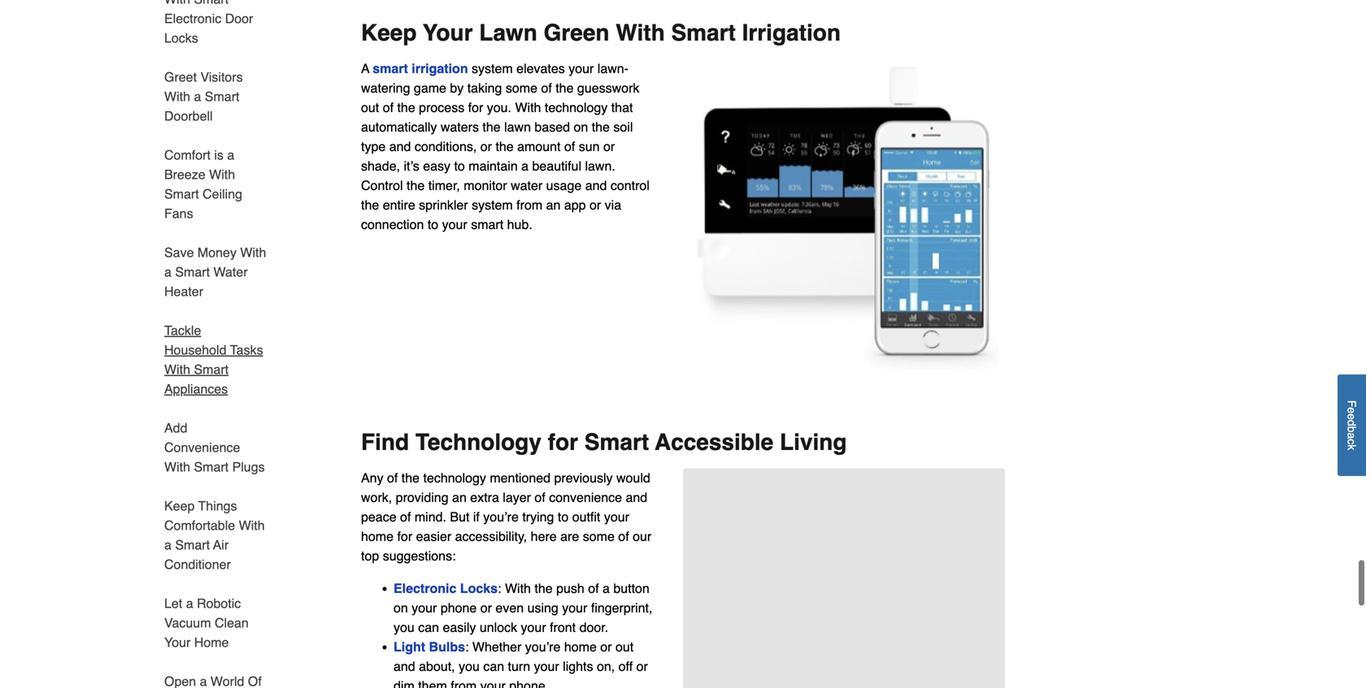 Task type: vqa. For each thing, say whether or not it's contained in the screenshot.
the top system
yes



Task type: locate. For each thing, give the bounding box(es) containing it.
or left the "via" at the left top of page
[[590, 198, 601, 213]]

0 vertical spatial you're
[[483, 510, 519, 525]]

0 horizontal spatial an
[[452, 490, 467, 505]]

or right the sun
[[603, 139, 615, 154]]

1 horizontal spatial smart
[[471, 217, 504, 232]]

1 vertical spatial you
[[459, 660, 480, 675]]

an inside system elevates your lawn- watering game by taking some of the guesswork out of the process for you. with technology that automatically waters the lawn based on the soil type and conditions, or the amount of sun or shade, it's easy to maintain a beautiful lawn. control the timer, monitor water usage and control the entire sprinkler system from an app or via connection to your smart hub.
[[546, 198, 561, 213]]

to up are
[[558, 510, 569, 525]]

1 vertical spatial system
[[472, 198, 513, 213]]

or right off
[[637, 660, 648, 675]]

1 vertical spatial you're
[[525, 640, 561, 655]]

technology up 'based'
[[545, 100, 608, 115]]

if
[[473, 510, 480, 525]]

0 horizontal spatial some
[[506, 80, 538, 96]]

1 vertical spatial on
[[394, 601, 408, 616]]

guesswork
[[577, 80, 640, 96]]

fans
[[164, 206, 193, 221]]

a down save
[[164, 265, 172, 280]]

to inside any of the technology mentioned previously would work, providing an extra layer of convenience and peace of mind. but if you're trying to outfit your home for easier accessibility, here are some of our top suggestions:
[[558, 510, 569, 525]]

even
[[496, 601, 524, 616]]

you up the light
[[394, 620, 415, 636]]

your inside let a robotic vacuum clean your home
[[164, 636, 191, 651]]

let a robotic vacuum clean your home link
[[164, 585, 267, 663]]

and up dim
[[394, 660, 415, 675]]

with down household
[[164, 362, 190, 377]]

0 horizontal spatial can
[[418, 620, 439, 636]]

0 vertical spatial on
[[574, 120, 588, 135]]

it's
[[404, 159, 420, 174]]

would
[[617, 471, 651, 486]]

1 horizontal spatial your
[[423, 20, 473, 46]]

entire
[[383, 198, 415, 213]]

: inside : with the push of a button on your phone or even using your fingerprint, you can easily unlock your front door.
[[498, 581, 501, 596]]

light bulbs
[[394, 640, 465, 655]]

1 e from the top
[[1346, 408, 1359, 414]]

the up 'maintain'
[[496, 139, 514, 154]]

with up even
[[505, 581, 531, 596]]

0 vertical spatial system
[[472, 61, 513, 76]]

home up lights
[[564, 640, 597, 655]]

locks
[[460, 581, 498, 596]]

green
[[544, 20, 610, 46]]

0 horizontal spatial :
[[465, 640, 469, 655]]

your
[[569, 61, 594, 76], [442, 217, 467, 232], [604, 510, 630, 525], [412, 601, 437, 616], [562, 601, 588, 616], [521, 620, 546, 636], [534, 660, 559, 675], [480, 679, 506, 689]]

save money with a smart water heater link
[[164, 233, 267, 312]]

1 horizontal spatial on
[[574, 120, 588, 135]]

smart left hub.
[[471, 217, 504, 232]]

some down elevates
[[506, 80, 538, 96]]

a inside : with the push of a button on your phone or even using your fingerprint, you can easily unlock your front door.
[[603, 581, 610, 596]]

and inside : whether you're home or out and about, you can turn your lights on, off or dim them from your phone.
[[394, 660, 415, 675]]

technology up extra
[[423, 471, 486, 486]]

home down peace
[[361, 529, 394, 544]]

out inside system elevates your lawn- watering game by taking some of the guesswork out of the process for you. with technology that automatically waters the lawn based on the soil type and conditions, or the amount of sun or shade, it's easy to maintain a beautiful lawn. control the timer, monitor water usage and control the entire sprinkler system from an app or via connection to your smart hub.
[[361, 100, 379, 115]]

k
[[1346, 445, 1359, 451]]

keep inside keep things comfortable with a smart air conditioner
[[164, 499, 195, 514]]

a inside greet visitors with a smart doorbell
[[194, 89, 201, 104]]

water
[[213, 265, 248, 280]]

an up but
[[452, 490, 467, 505]]

dim
[[394, 679, 415, 689]]

or up on,
[[600, 640, 612, 655]]

0 vertical spatial keep
[[361, 20, 417, 46]]

from right them
[[451, 679, 477, 689]]

1 vertical spatial keep
[[164, 499, 195, 514]]

water
[[511, 178, 543, 193]]

of right push
[[588, 581, 599, 596]]

some down outfit
[[583, 529, 615, 544]]

easier
[[416, 529, 452, 544]]

e up b
[[1346, 414, 1359, 421]]

1 vertical spatial :
[[465, 640, 469, 655]]

home
[[361, 529, 394, 544], [564, 640, 597, 655]]

money
[[198, 245, 237, 260]]

a up 'k'
[[1346, 433, 1359, 440]]

a
[[194, 89, 201, 104], [227, 148, 234, 163], [521, 159, 529, 174], [164, 265, 172, 280], [1346, 433, 1359, 440], [164, 538, 172, 553], [603, 581, 610, 596], [186, 597, 193, 612]]

the down control
[[361, 198, 379, 213]]

0 horizontal spatial home
[[361, 529, 394, 544]]

smart up watering
[[373, 61, 408, 76]]

electronic locks link
[[394, 581, 498, 596]]

0 vertical spatial technology
[[545, 100, 608, 115]]

1 horizontal spatial out
[[616, 640, 634, 655]]

on up the sun
[[574, 120, 588, 135]]

control
[[361, 178, 403, 193]]

on inside : with the push of a button on your phone or even using your fingerprint, you can easily unlock your front door.
[[394, 601, 408, 616]]

you're
[[483, 510, 519, 525], [525, 640, 561, 655]]

home
[[194, 636, 229, 651]]

0 vertical spatial for
[[468, 100, 483, 115]]

a up conditioner
[[164, 538, 172, 553]]

you're down front
[[525, 640, 561, 655]]

with down convenience
[[164, 460, 190, 475]]

your down vacuum
[[164, 636, 191, 651]]

of left the sun
[[564, 139, 575, 154]]

hub.
[[507, 217, 533, 232]]

out down watering
[[361, 100, 379, 115]]

1 vertical spatial your
[[164, 636, 191, 651]]

a inside comfort is a breeze with smart ceiling fans
[[227, 148, 234, 163]]

keep up a on the top left of the page
[[361, 20, 417, 46]]

easy
[[423, 159, 451, 174]]

out up off
[[616, 640, 634, 655]]

0 horizontal spatial technology
[[423, 471, 486, 486]]

and down "would"
[[626, 490, 648, 505]]

1 horizontal spatial technology
[[545, 100, 608, 115]]

0 horizontal spatial on
[[394, 601, 408, 616]]

the down it's
[[407, 178, 425, 193]]

accessibility,
[[455, 529, 527, 544]]

1 horizontal spatial you
[[459, 660, 480, 675]]

can inside : with the push of a button on your phone or even using your fingerprint, you can easily unlock your front door.
[[418, 620, 439, 636]]

0 horizontal spatial for
[[397, 529, 412, 544]]

you're up accessibility,
[[483, 510, 519, 525]]

greet
[[164, 70, 197, 85]]

an left app
[[546, 198, 561, 213]]

with up ceiling
[[209, 167, 235, 182]]

the inside : with the push of a button on your phone or even using your fingerprint, you can easily unlock your front door.
[[535, 581, 553, 596]]

1 vertical spatial home
[[564, 640, 597, 655]]

1 horizontal spatial :
[[498, 581, 501, 596]]

2 e from the top
[[1346, 414, 1359, 421]]

0 vertical spatial from
[[517, 198, 543, 213]]

: up even
[[498, 581, 501, 596]]

0 horizontal spatial from
[[451, 679, 477, 689]]

whether
[[472, 640, 522, 655]]

with inside comfort is a breeze with smart ceiling fans
[[209, 167, 235, 182]]

but
[[450, 510, 470, 525]]

comfort is a breeze with smart ceiling fans
[[164, 148, 242, 221]]

on
[[574, 120, 588, 135], [394, 601, 408, 616]]

1 vertical spatial technology
[[423, 471, 486, 486]]

the up automatically
[[397, 100, 415, 115]]

1 vertical spatial to
[[428, 217, 439, 232]]

0 horizontal spatial to
[[428, 217, 439, 232]]

2 system from the top
[[472, 198, 513, 213]]

an inside any of the technology mentioned previously would work, providing an extra layer of convenience and peace of mind. but if you're trying to outfit your home for easier accessibility, here are some of our top suggestions:
[[452, 490, 467, 505]]

1 horizontal spatial home
[[564, 640, 597, 655]]

1 horizontal spatial keep
[[361, 20, 417, 46]]

1 vertical spatial an
[[452, 490, 467, 505]]

tackle household tasks with smart appliances
[[164, 323, 263, 397]]

from
[[517, 198, 543, 213], [451, 679, 477, 689]]

2 vertical spatial to
[[558, 510, 569, 525]]

from down the water
[[517, 198, 543, 213]]

of inside : with the push of a button on your phone or even using your fingerprint, you can easily unlock your front door.
[[588, 581, 599, 596]]

smart inside greet visitors with a smart doorbell
[[205, 89, 240, 104]]

and down automatically
[[389, 139, 411, 154]]

process
[[419, 100, 465, 115]]

for down taking
[[468, 100, 483, 115]]

of
[[541, 80, 552, 96], [383, 100, 394, 115], [564, 139, 575, 154], [387, 471, 398, 486], [535, 490, 546, 505], [400, 510, 411, 525], [618, 529, 629, 544], [588, 581, 599, 596]]

0 horizontal spatial you
[[394, 620, 415, 636]]

a inside system elevates your lawn- watering game by taking some of the guesswork out of the process for you. with technology that automatically waters the lawn based on the soil type and conditions, or the amount of sun or shade, it's easy to maintain a beautiful lawn. control the timer, monitor water usage and control the entire sprinkler system from an app or via connection to your smart hub.
[[521, 159, 529, 174]]

tackle
[[164, 323, 201, 338]]

keep up comfortable
[[164, 499, 195, 514]]

0 vertical spatial an
[[546, 198, 561, 213]]

1 vertical spatial smart
[[471, 217, 504, 232]]

0 horizontal spatial you're
[[483, 510, 519, 525]]

convenience
[[164, 440, 240, 455]]

home inside : whether you're home or out and about, you can turn your lights on, off or dim them from your phone.
[[564, 640, 597, 655]]

1 vertical spatial out
[[616, 640, 634, 655]]

0 horizontal spatial your
[[164, 636, 191, 651]]

a up doorbell
[[194, 89, 201, 104]]

with right comfortable
[[239, 519, 265, 534]]

a inside let a robotic vacuum clean your home
[[186, 597, 193, 612]]

push
[[556, 581, 585, 596]]

by
[[450, 80, 464, 96]]

to right "easy"
[[454, 159, 465, 174]]

of right any at the bottom left
[[387, 471, 398, 486]]

add convenience with smart plugs link
[[164, 409, 267, 487]]

with inside greet visitors with a smart doorbell
[[164, 89, 190, 104]]

0 vertical spatial you
[[394, 620, 415, 636]]

add convenience with smart plugs
[[164, 421, 265, 475]]

can inside : whether you're home or out and about, you can turn your lights on, off or dim them from your phone.
[[483, 660, 504, 675]]

out inside : whether you're home or out and about, you can turn your lights on, off or dim them from your phone.
[[616, 640, 634, 655]]

1 horizontal spatial you're
[[525, 640, 561, 655]]

a right let
[[186, 597, 193, 612]]

your down using
[[521, 620, 546, 636]]

keep
[[361, 20, 417, 46], [164, 499, 195, 514]]

the up providing
[[402, 471, 420, 486]]

sun
[[579, 139, 600, 154]]

0 vertical spatial can
[[418, 620, 439, 636]]

providing
[[396, 490, 449, 505]]

on down electronic
[[394, 601, 408, 616]]

shade,
[[361, 159, 400, 174]]

for up suggestions:
[[397, 529, 412, 544]]

taking
[[467, 80, 502, 96]]

0 vertical spatial :
[[498, 581, 501, 596]]

can down whether
[[483, 660, 504, 675]]

0 vertical spatial smart
[[373, 61, 408, 76]]

you down bulbs
[[459, 660, 480, 675]]

save
[[164, 245, 194, 260]]

the up using
[[535, 581, 553, 596]]

sprinkler
[[419, 198, 468, 213]]

on inside system elevates your lawn- watering game by taking some of the guesswork out of the process for you. with technology that automatically waters the lawn based on the soil type and conditions, or the amount of sun or shade, it's easy to maintain a beautiful lawn. control the timer, monitor water usage and control the entire sprinkler system from an app or via connection to your smart hub.
[[574, 120, 588, 135]]

0 vertical spatial out
[[361, 100, 379, 115]]

the down you.
[[483, 120, 501, 135]]

1 vertical spatial from
[[451, 679, 477, 689]]

a right is in the top of the page
[[227, 148, 234, 163]]

with inside system elevates your lawn- watering game by taking some of the guesswork out of the process for you. with technology that automatically waters the lawn based on the soil type and conditions, or the amount of sun or shade, it's easy to maintain a beautiful lawn. control the timer, monitor water usage and control the entire sprinkler system from an app or via connection to your smart hub.
[[515, 100, 541, 115]]

e up d
[[1346, 408, 1359, 414]]

system up taking
[[472, 61, 513, 76]]

are
[[561, 529, 579, 544]]

with inside the add convenience with smart plugs
[[164, 460, 190, 475]]

your up irrigation
[[423, 20, 473, 46]]

lawn
[[479, 20, 537, 46]]

any
[[361, 471, 384, 486]]

your left 'lawn-' on the top
[[569, 61, 594, 76]]

1 horizontal spatial to
[[454, 159, 465, 174]]

visitors
[[200, 70, 243, 85]]

usage
[[546, 178, 582, 193]]

your left the phone.
[[480, 679, 506, 689]]

technology
[[545, 100, 608, 115], [423, 471, 486, 486]]

to down sprinkler
[[428, 217, 439, 232]]

0 horizontal spatial keep
[[164, 499, 195, 514]]

connection
[[361, 217, 424, 232]]

keep things comfortable with a smart air conditioner link
[[164, 487, 267, 585]]

0 vertical spatial some
[[506, 80, 538, 96]]

a up the water
[[521, 159, 529, 174]]

app
[[564, 198, 586, 213]]

system down "monitor"
[[472, 198, 513, 213]]

f
[[1346, 401, 1359, 408]]

2 horizontal spatial to
[[558, 510, 569, 525]]

phone
[[441, 601, 477, 616]]

for up previously
[[548, 430, 578, 456]]

a up fingerprint,
[[603, 581, 610, 596]]

technology inside system elevates your lawn- watering game by taking some of the guesswork out of the process for you. with technology that automatically waters the lawn based on the soil type and conditions, or the amount of sun or shade, it's easy to maintain a beautiful lawn. control the timer, monitor water usage and control the entire sprinkler system from an app or via connection to your smart hub.
[[545, 100, 608, 115]]

: for light bulbs
[[465, 640, 469, 655]]

your
[[423, 20, 473, 46], [164, 636, 191, 651]]

light
[[394, 640, 425, 655]]

plugs
[[232, 460, 265, 475]]

off
[[619, 660, 633, 675]]

watering
[[361, 80, 410, 96]]

1 horizontal spatial an
[[546, 198, 561, 213]]

technology
[[416, 430, 542, 456]]

can up light bulbs link
[[418, 620, 439, 636]]

2 horizontal spatial for
[[548, 430, 578, 456]]

b
[[1346, 427, 1359, 433]]

1 horizontal spatial can
[[483, 660, 504, 675]]

1 horizontal spatial from
[[517, 198, 543, 213]]

with down greet
[[164, 89, 190, 104]]

your right outfit
[[604, 510, 630, 525]]

or down locks
[[480, 601, 492, 616]]

with up lawn
[[515, 100, 541, 115]]

0 vertical spatial your
[[423, 20, 473, 46]]

1 horizontal spatial some
[[583, 529, 615, 544]]

1 vertical spatial can
[[483, 660, 504, 675]]

1 vertical spatial for
[[548, 430, 578, 456]]

d
[[1346, 421, 1359, 427]]

: down easily
[[465, 640, 469, 655]]

to
[[454, 159, 465, 174], [428, 217, 439, 232], [558, 510, 569, 525]]

smart inside comfort is a breeze with smart ceiling fans
[[164, 187, 199, 202]]

lawn
[[504, 120, 531, 135]]

accessible
[[655, 430, 774, 456]]

with up water
[[240, 245, 266, 260]]

0 vertical spatial home
[[361, 529, 394, 544]]

1 horizontal spatial for
[[468, 100, 483, 115]]

: inside : whether you're home or out and about, you can turn your lights on, off or dim them from your phone.
[[465, 640, 469, 655]]

2 vertical spatial for
[[397, 529, 412, 544]]

1 vertical spatial some
[[583, 529, 615, 544]]

a black and white rainmachine smart irrigation panel and a white phone with a blue screen. image
[[683, 59, 1005, 381]]

0 horizontal spatial out
[[361, 100, 379, 115]]

our
[[633, 529, 652, 544]]



Task type: describe. For each thing, give the bounding box(es) containing it.
smart inside save money with a smart water heater
[[175, 265, 210, 280]]

extra
[[470, 490, 499, 505]]

amount
[[517, 139, 561, 154]]

your down electronic
[[412, 601, 437, 616]]

peace
[[361, 510, 397, 525]]

a inside 'button'
[[1346, 433, 1359, 440]]

living
[[780, 430, 847, 456]]

is
[[214, 148, 224, 163]]

easily
[[443, 620, 476, 636]]

elevates
[[517, 61, 565, 76]]

maintain
[[469, 159, 518, 174]]

type
[[361, 139, 386, 154]]

add
[[164, 421, 187, 436]]

greet visitors with a smart doorbell link
[[164, 58, 267, 136]]

breeze
[[164, 167, 206, 182]]

your down sprinkler
[[442, 217, 467, 232]]

monitor
[[464, 178, 507, 193]]

here
[[531, 529, 557, 544]]

you're inside : whether you're home or out and about, you can turn your lights on, off or dim them from your phone.
[[525, 640, 561, 655]]

some inside any of the technology mentioned previously would work, providing an extra layer of convenience and peace of mind. but if you're trying to outfit your home for easier accessibility, here are some of our top suggestions:
[[583, 529, 615, 544]]

or up 'maintain'
[[481, 139, 492, 154]]

smart inside tackle household tasks with smart appliances
[[194, 362, 229, 377]]

for inside any of the technology mentioned previously would work, providing an extra layer of convenience and peace of mind. but if you're trying to outfit your home for easier accessibility, here are some of our top suggestions:
[[397, 529, 412, 544]]

system elevates your lawn- watering game by taking some of the guesswork out of the process for you. with technology that automatically waters the lawn based on the soil type and conditions, or the amount of sun or shade, it's easy to maintain a beautiful lawn. control the timer, monitor water usage and control the entire sprinkler system from an app or via connection to your smart hub.
[[361, 61, 650, 232]]

mind.
[[415, 510, 447, 525]]

for inside system elevates your lawn- watering game by taking some of the guesswork out of the process for you. with technology that automatically waters the lawn based on the soil type and conditions, or the amount of sun or shade, it's easy to maintain a beautiful lawn. control the timer, monitor water usage and control the entire sprinkler system from an app or via connection to your smart hub.
[[468, 100, 483, 115]]

home inside any of the technology mentioned previously would work, providing an extra layer of convenience and peace of mind. but if you're trying to outfit your home for easier accessibility, here are some of our top suggestions:
[[361, 529, 394, 544]]

your up the phone.
[[534, 660, 559, 675]]

from inside : whether you're home or out and about, you can turn your lights on, off or dim them from your phone.
[[451, 679, 477, 689]]

with inside tackle household tasks with smart appliances
[[164, 362, 190, 377]]

electronic
[[394, 581, 457, 596]]

top
[[361, 549, 379, 564]]

based
[[535, 120, 570, 135]]

a inside keep things comfortable with a smart air conditioner
[[164, 538, 172, 553]]

button
[[614, 581, 650, 596]]

bulbs
[[429, 640, 465, 655]]

comfort is a breeze with smart ceiling fans link
[[164, 136, 267, 233]]

you're inside any of the technology mentioned previously would work, providing an extra layer of convenience and peace of mind. but if you're trying to outfit your home for easier accessibility, here are some of our top suggestions:
[[483, 510, 519, 525]]

tasks
[[230, 343, 263, 358]]

a
[[361, 61, 369, 76]]

automatically
[[361, 120, 437, 135]]

0 horizontal spatial smart
[[373, 61, 408, 76]]

and inside any of the technology mentioned previously would work, providing an extra layer of convenience and peace of mind. but if you're trying to outfit your home for easier accessibility, here are some of our top suggestions:
[[626, 490, 648, 505]]

or inside : with the push of a button on your phone or even using your fingerprint, you can easily unlock your front door.
[[480, 601, 492, 616]]

keep for keep your lawn green with smart irrigation
[[361, 20, 417, 46]]

greet visitors with a smart doorbell
[[164, 70, 243, 124]]

any of the technology mentioned previously would work, providing an extra layer of convenience and peace of mind. but if you're trying to outfit your home for easier accessibility, here are some of our top suggestions:
[[361, 471, 652, 564]]

and down lawn.
[[585, 178, 607, 193]]

of up the trying
[[535, 490, 546, 505]]

convenience
[[549, 490, 622, 505]]

lawn-
[[598, 61, 629, 76]]

lights
[[563, 660, 593, 675]]

you inside : whether you're home or out and about, you can turn your lights on, off or dim them from your phone.
[[459, 660, 480, 675]]

appliances
[[164, 382, 228, 397]]

lawn.
[[585, 159, 616, 174]]

from inside system elevates your lawn- watering game by taking some of the guesswork out of the process for you. with technology that automatically waters the lawn based on the soil type and conditions, or the amount of sun or shade, it's easy to maintain a beautiful lawn. control the timer, monitor water usage and control the entire sprinkler system from an app or via connection to your smart hub.
[[517, 198, 543, 213]]

unlock
[[480, 620, 517, 636]]

of left our at the bottom left of the page
[[618, 529, 629, 544]]

air
[[213, 538, 229, 553]]

a inside save money with a smart water heater
[[164, 265, 172, 280]]

vacuum
[[164, 616, 211, 631]]

your inside any of the technology mentioned previously would work, providing an extra layer of convenience and peace of mind. but if you're trying to outfit your home for easier accessibility, here are some of our top suggestions:
[[604, 510, 630, 525]]

with inside save money with a smart water heater
[[240, 245, 266, 260]]

of down watering
[[383, 100, 394, 115]]

: for electronic locks
[[498, 581, 501, 596]]

light bulbs link
[[394, 640, 465, 655]]

clean
[[215, 616, 249, 631]]

turn
[[508, 660, 530, 675]]

with up 'lawn-' on the top
[[616, 20, 665, 46]]

a woman and a teenage girl looking at a tablet in a white kitchen. image
[[683, 469, 1005, 684]]

fingerprint,
[[591, 601, 653, 616]]

0 vertical spatial to
[[454, 159, 465, 174]]

timer,
[[428, 178, 460, 193]]

of down elevates
[[541, 80, 552, 96]]

waters
[[441, 120, 479, 135]]

things
[[198, 499, 237, 514]]

using
[[528, 601, 559, 616]]

doorbell
[[164, 109, 213, 124]]

on,
[[597, 660, 615, 675]]

a smart irrigation
[[361, 61, 468, 76]]

irrigation
[[742, 20, 841, 46]]

you inside : with the push of a button on your phone or even using your fingerprint, you can easily unlock your front door.
[[394, 620, 415, 636]]

beautiful
[[532, 159, 582, 174]]

soil
[[614, 120, 633, 135]]

conditioner
[[164, 558, 231, 573]]

you.
[[487, 100, 512, 115]]

some inside system elevates your lawn- watering game by taking some of the guesswork out of the process for you. with technology that automatically waters the lawn based on the soil type and conditions, or the amount of sun or shade, it's easy to maintain a beautiful lawn. control the timer, monitor water usage and control the entire sprinkler system from an app or via connection to your smart hub.
[[506, 80, 538, 96]]

comfortable
[[164, 519, 235, 534]]

game
[[414, 80, 446, 96]]

technology inside any of the technology mentioned previously would work, providing an extra layer of convenience and peace of mind. but if you're trying to outfit your home for easier accessibility, here are some of our top suggestions:
[[423, 471, 486, 486]]

keep your lawn green with smart irrigation
[[361, 20, 841, 46]]

of left mind.
[[400, 510, 411, 525]]

with inside keep things comfortable with a smart air conditioner
[[239, 519, 265, 534]]

let
[[164, 597, 182, 612]]

smart inside the add convenience with smart plugs
[[194, 460, 229, 475]]

that
[[611, 100, 633, 115]]

f e e d b a c k button
[[1338, 375, 1366, 477]]

: whether you're home or out and about, you can turn your lights on, off or dim them from your phone.
[[394, 640, 648, 689]]

find technology for smart accessible living
[[361, 430, 847, 456]]

with inside : with the push of a button on your phone or even using your fingerprint, you can easily unlock your front door.
[[505, 581, 531, 596]]

smart inside keep things comfortable with a smart air conditioner
[[175, 538, 210, 553]]

keep for keep things comfortable with a smart air conditioner
[[164, 499, 195, 514]]

your down push
[[562, 601, 588, 616]]

outfit
[[572, 510, 601, 525]]

ceiling
[[203, 187, 242, 202]]

the left soil
[[592, 120, 610, 135]]

smart inside system elevates your lawn- watering game by taking some of the guesswork out of the process for you. with technology that automatically waters the lawn based on the soil type and conditions, or the amount of sun or shade, it's easy to maintain a beautiful lawn. control the timer, monitor water usage and control the entire sprinkler system from an app or via connection to your smart hub.
[[471, 217, 504, 232]]

tackle household tasks with smart appliances link
[[164, 312, 267, 409]]

: with the push of a button on your phone or even using your fingerprint, you can easily unlock your front door.
[[394, 581, 653, 636]]

household
[[164, 343, 227, 358]]

c
[[1346, 440, 1359, 445]]

the down elevates
[[556, 80, 574, 96]]

keep things comfortable with a smart air conditioner
[[164, 499, 265, 573]]

them
[[418, 679, 447, 689]]

work,
[[361, 490, 392, 505]]

1 system from the top
[[472, 61, 513, 76]]

the inside any of the technology mentioned previously would work, providing an extra layer of convenience and peace of mind. but if you're trying to outfit your home for easier accessibility, here are some of our top suggestions:
[[402, 471, 420, 486]]



